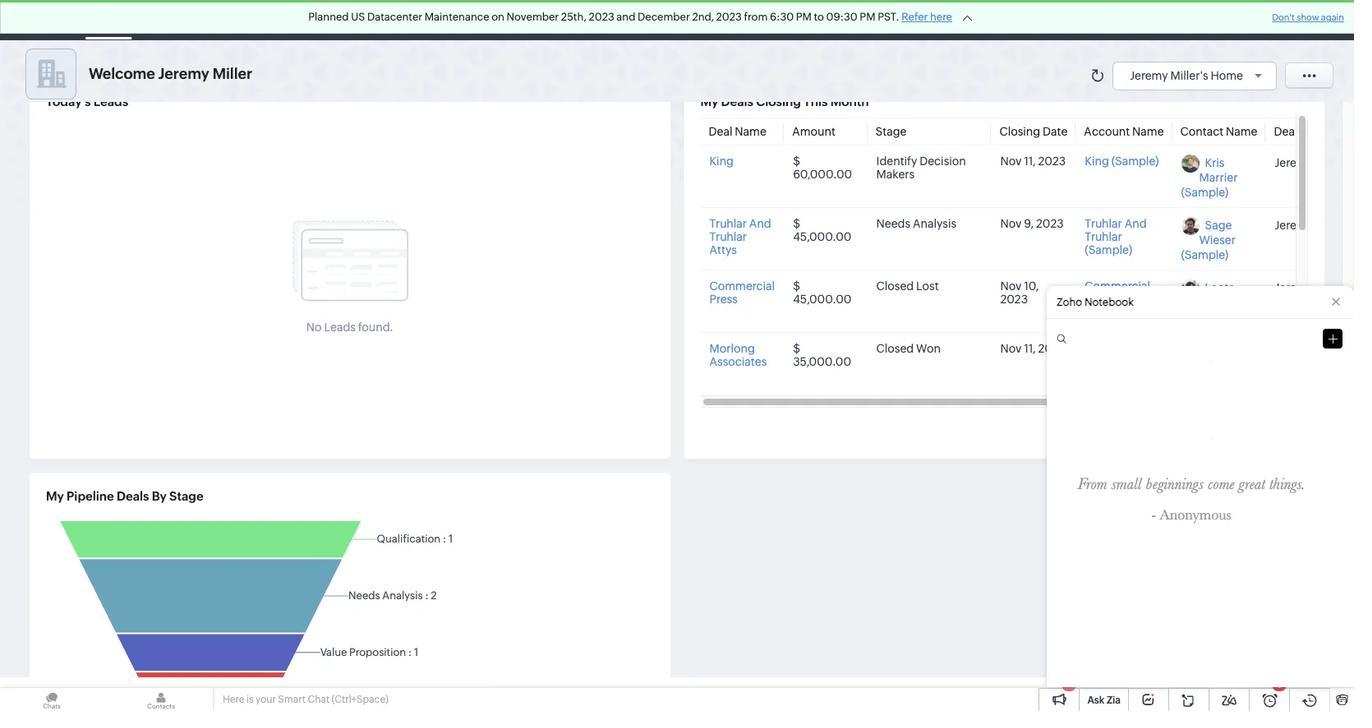 Task type: describe. For each thing, give the bounding box(es) containing it.
(sample) for leota dilliard (sample)
[[1182, 311, 1229, 324]]

commercial press (sample) link
[[1085, 280, 1163, 306]]

king (sample) link
[[1085, 155, 1159, 168]]

6:30
[[770, 11, 794, 23]]

45,000.00 for commercial press
[[793, 293, 852, 306]]

trial
[[1021, 7, 1042, 20]]

analytics
[[669, 14, 718, 27]]

closed lost
[[877, 280, 939, 293]]

planned
[[308, 11, 349, 23]]

jeremy miller for kris marrier (sample)
[[1275, 156, 1345, 169]]

commercial for commercial press (sample)
[[1085, 280, 1151, 293]]

lost
[[917, 280, 939, 293]]

press for commercial press
[[710, 293, 738, 306]]

marrier
[[1200, 171, 1238, 184]]

needs
[[877, 217, 911, 230]]

today's
[[46, 95, 91, 109]]

deal name link
[[709, 125, 767, 138]]

$ 45,000.00 for truhlar and truhlar attys
[[793, 217, 852, 244]]

don't
[[1273, 12, 1296, 22]]

on
[[492, 11, 505, 23]]

month
[[831, 95, 869, 109]]

date
[[1043, 125, 1068, 138]]

kris marrier (sample)
[[1182, 156, 1238, 199]]

sage wieser (sample) link
[[1182, 219, 1236, 262]]

2nd,
[[692, 11, 714, 23]]

maintenance
[[425, 11, 490, 23]]

and
[[617, 11, 636, 23]]

king link
[[710, 155, 734, 168]]

truhlar up "commercial press (sample)" link
[[1085, 230, 1123, 244]]

refer
[[902, 11, 928, 23]]

attys
[[710, 244, 737, 257]]

deal owner
[[1275, 125, 1337, 138]]

35,000.00
[[793, 356, 852, 369]]

jeremy for closed lost
[[1275, 281, 1314, 294]]

leota dilliard (sample) link
[[1182, 282, 1237, 324]]

chats image
[[0, 688, 104, 711]]

is
[[247, 694, 254, 705]]

(sample) for sage wieser (sample)
[[1182, 249, 1229, 262]]

pst.
[[878, 11, 900, 23]]

morlong
[[710, 342, 755, 356]]

jeremy miller for leota dilliard (sample)
[[1275, 281, 1345, 294]]

welcome jeremy miller
[[89, 65, 252, 82]]

meetings
[[473, 14, 523, 27]]

meetings link
[[460, 0, 536, 40]]

$ 60,000.00
[[793, 155, 853, 181]]

setup element
[[1238, 0, 1271, 40]]

ask zia
[[1088, 695, 1121, 706]]

my pipeline deals by stage
[[46, 489, 204, 503]]

leads for no
[[324, 320, 356, 334]]

no leads found.
[[307, 320, 393, 334]]

name for deal name
[[735, 125, 767, 138]]

create menu image
[[1065, 0, 1106, 40]]

2 pm from the left
[[860, 11, 876, 23]]

4 jeremy miller from the top
[[1275, 343, 1345, 357]]

ask
[[1088, 695, 1105, 706]]

services
[[745, 14, 790, 27]]

wieser
[[1200, 234, 1236, 247]]

jeremy miller for sage wieser (sample)
[[1275, 218, 1345, 232]]

here
[[931, 11, 953, 23]]

contact name
[[1181, 125, 1258, 138]]

2023 right 2nd,
[[716, 11, 742, 23]]

notebook
[[1085, 296, 1134, 308]]

don't show again link
[[1273, 12, 1345, 22]]

welcome
[[89, 65, 155, 82]]

mitsue
[[1206, 344, 1241, 357]]

$ for morlong associates
[[793, 342, 801, 356]]

commercial press link
[[710, 280, 775, 306]]

miller for truhlar and truhlar (sample)
[[1316, 218, 1345, 232]]

nov for lost
[[1001, 280, 1022, 293]]

account name
[[1085, 125, 1164, 138]]

truhlar up commercial press
[[710, 230, 747, 244]]

accounts
[[284, 14, 336, 27]]

tollner
[[1200, 359, 1236, 372]]

jeremy for closed won
[[1275, 343, 1314, 357]]

mitsue tollner (sample) link
[[1182, 344, 1241, 387]]

0 vertical spatial deals
[[362, 14, 391, 27]]

jeremy for identify decision makers
[[1275, 156, 1314, 169]]

(sample) for mitsue tollner (sample)
[[1182, 374, 1229, 387]]

sage wieser (sample)
[[1182, 219, 1236, 262]]

dilliard
[[1200, 296, 1237, 309]]

closing date
[[1000, 125, 1068, 138]]

2023 for closed won
[[1039, 342, 1066, 356]]

11, for identify decision makers
[[1024, 155, 1036, 168]]

11, for closed won
[[1024, 342, 1036, 356]]

10,
[[1024, 280, 1039, 293]]

0 horizontal spatial stage
[[169, 489, 204, 503]]

2 vertical spatial deals
[[117, 489, 149, 503]]

signals image
[[1139, 0, 1171, 40]]

amount link
[[793, 125, 836, 138]]

no
[[307, 320, 322, 334]]

your
[[256, 694, 276, 705]]

name for account name
[[1133, 125, 1164, 138]]

2023 for closed lost
[[1001, 293, 1028, 306]]

projects link
[[803, 0, 873, 40]]

us
[[351, 11, 365, 23]]

$ for commercial press
[[793, 280, 801, 293]]

sage
[[1206, 219, 1233, 232]]

contact
[[1181, 125, 1224, 138]]

and for truhlar and truhlar attys
[[750, 217, 772, 230]]

$ 45,000.00 for commercial press
[[793, 280, 852, 306]]

0 horizontal spatial closing
[[757, 95, 801, 109]]

marketplace element
[[1204, 0, 1238, 40]]

deal name
[[709, 125, 767, 138]]

miller for commercial press (sample)
[[1316, 281, 1345, 294]]

from
[[744, 11, 768, 23]]

crm link
[[13, 12, 73, 29]]

60,000.00
[[793, 168, 853, 181]]

9,
[[1024, 217, 1034, 230]]

accounts link
[[271, 0, 349, 40]]

2023 left and
[[589, 11, 615, 23]]

commercial for commercial press
[[710, 280, 775, 293]]

makers
[[877, 168, 915, 181]]

here is your smart chat (ctrl+space)
[[223, 694, 389, 705]]

press for commercial press (sample)
[[1085, 293, 1114, 306]]

identify
[[877, 155, 918, 168]]

deal for deal name
[[709, 125, 733, 138]]

decision
[[920, 155, 966, 168]]

reports link
[[588, 0, 656, 40]]



Task type: vqa. For each thing, say whether or not it's contained in the screenshot.


Task type: locate. For each thing, give the bounding box(es) containing it.
0 vertical spatial 11,
[[1024, 155, 1036, 168]]

0 horizontal spatial leads
[[94, 95, 128, 109]]

1 vertical spatial closed
[[877, 342, 914, 356]]

truhlar down king (sample)
[[1085, 217, 1123, 230]]

press down the attys
[[710, 293, 738, 306]]

0 vertical spatial 45,000.00
[[793, 230, 852, 244]]

truhlar and truhlar (sample) link
[[1085, 217, 1147, 257]]

1 press from the left
[[710, 293, 738, 306]]

(sample) inside mitsue tollner (sample)
[[1182, 374, 1229, 387]]

45,000.00 for truhlar and truhlar attys
[[793, 230, 852, 244]]

jeremy right sage on the right
[[1275, 218, 1314, 232]]

name down my deals closing this month
[[735, 125, 767, 138]]

nov
[[1001, 155, 1022, 168], [1001, 217, 1022, 230], [1001, 280, 1022, 293], [1001, 342, 1022, 356]]

my left pipeline
[[46, 489, 64, 503]]

closing left this
[[757, 95, 801, 109]]

1 king from the left
[[710, 155, 734, 168]]

nov 9, 2023
[[1001, 217, 1064, 230]]

morlong associates
[[710, 342, 767, 369]]

nov 11, 2023 for closed won
[[1001, 342, 1066, 356]]

1 vertical spatial leads
[[324, 320, 356, 334]]

0 vertical spatial leads
[[94, 95, 128, 109]]

leads right the no
[[324, 320, 356, 334]]

1 name from the left
[[735, 125, 767, 138]]

jeremy left 'miller's'
[[1130, 69, 1169, 82]]

(sample) inside 'sage wieser (sample)'
[[1182, 249, 1229, 262]]

leads down welcome
[[94, 95, 128, 109]]

3 $ from the top
[[793, 280, 801, 293]]

don't show again
[[1273, 12, 1345, 22]]

projects
[[816, 14, 860, 27]]

0 vertical spatial my
[[701, 95, 719, 109]]

(sample) down account name
[[1112, 155, 1159, 168]]

2 $ 45,000.00 from the top
[[793, 280, 852, 306]]

and for truhlar and truhlar (sample)
[[1125, 217, 1147, 230]]

0 vertical spatial closed
[[877, 280, 914, 293]]

(sample) down wieser
[[1182, 249, 1229, 262]]

2 commercial from the left
[[1085, 280, 1151, 293]]

0 horizontal spatial and
[[750, 217, 772, 230]]

jeremy
[[158, 65, 209, 82], [1130, 69, 1169, 82], [1275, 156, 1314, 169], [1275, 218, 1314, 232], [1275, 281, 1314, 294], [1275, 343, 1314, 357]]

(sample) inside 'truhlar and truhlar (sample)'
[[1085, 244, 1133, 257]]

$ for truhlar and truhlar attys
[[793, 217, 801, 230]]

miller
[[213, 65, 252, 82], [1316, 156, 1345, 169], [1316, 218, 1345, 232], [1316, 281, 1345, 294], [1316, 343, 1345, 357]]

stage up identify on the top right of page
[[876, 125, 907, 138]]

2 jeremy miller from the top
[[1275, 218, 1345, 232]]

(sample) down tollner
[[1182, 374, 1229, 387]]

closed for closed lost
[[877, 280, 914, 293]]

1 horizontal spatial leads
[[324, 320, 356, 334]]

by
[[152, 489, 167, 503]]

jeremy miller
[[1275, 156, 1345, 169], [1275, 218, 1345, 232], [1275, 281, 1345, 294], [1275, 343, 1345, 357]]

home
[[1211, 69, 1244, 82]]

my up deal name link
[[701, 95, 719, 109]]

stage right by
[[169, 489, 204, 503]]

1 vertical spatial $ 45,000.00
[[793, 280, 852, 306]]

pm left to at the top right
[[796, 11, 812, 23]]

$ 45,000.00 down the 60,000.00
[[793, 217, 852, 244]]

closed
[[877, 280, 914, 293], [877, 342, 914, 356]]

nov down the closing date
[[1001, 155, 1022, 168]]

2 $ from the top
[[793, 217, 801, 230]]

1 vertical spatial nov 11, 2023
[[1001, 342, 1066, 356]]

2023 inside nov 10, 2023
[[1001, 293, 1028, 306]]

(sample) inside commercial press (sample)
[[1116, 293, 1163, 306]]

miller's
[[1171, 69, 1209, 82]]

1 vertical spatial closing
[[1000, 125, 1041, 138]]

nov 11, 2023 for identify decision makers
[[1001, 155, 1066, 168]]

(sample) for commercial press (sample)
[[1116, 293, 1163, 306]]

deal up king "link"
[[709, 125, 733, 138]]

2 and from the left
[[1125, 217, 1147, 230]]

(sample) inside kris marrier (sample)
[[1182, 186, 1229, 199]]

$ 35,000.00
[[793, 342, 852, 369]]

my for my pipeline deals by stage
[[46, 489, 64, 503]]

king for king (sample)
[[1085, 155, 1110, 168]]

2 press from the left
[[1085, 293, 1114, 306]]

jeremy miller's home
[[1130, 69, 1244, 82]]

nov for analysis
[[1001, 217, 1022, 230]]

(sample) inside leota dilliard (sample)
[[1182, 311, 1229, 324]]

miller for king (sample)
[[1316, 156, 1345, 169]]

2 king from the left
[[1085, 155, 1110, 168]]

1 horizontal spatial king
[[1085, 155, 1110, 168]]

nov for decision
[[1001, 155, 1022, 168]]

0 vertical spatial nov 11, 2023
[[1001, 155, 1066, 168]]

commercial
[[710, 280, 775, 293], [1085, 280, 1151, 293]]

show
[[1297, 12, 1320, 22]]

tasks
[[418, 14, 447, 27]]

11, down nov 10, 2023
[[1024, 342, 1036, 356]]

0 vertical spatial stage
[[876, 125, 907, 138]]

2023 down zoho
[[1039, 342, 1066, 356]]

1 deal from the left
[[709, 125, 733, 138]]

closed for closed won
[[877, 342, 914, 356]]

my deals closing this month
[[701, 95, 869, 109]]

2 horizontal spatial deals
[[721, 95, 754, 109]]

2 nov from the top
[[1001, 217, 1022, 230]]

account
[[1085, 125, 1130, 138]]

nov inside nov 10, 2023
[[1001, 280, 1022, 293]]

needs analysis
[[877, 217, 957, 230]]

deals left by
[[117, 489, 149, 503]]

1 vertical spatial 11,
[[1024, 342, 1036, 356]]

1 11, from the top
[[1024, 155, 1036, 168]]

deal for deal owner
[[1275, 125, 1298, 138]]

2023 for needs analysis
[[1037, 217, 1064, 230]]

datacenter
[[367, 11, 423, 23]]

1 horizontal spatial and
[[1125, 217, 1147, 230]]

09:30
[[827, 11, 858, 23]]

1 horizontal spatial closing
[[1000, 125, 1041, 138]]

closing left "date"
[[1000, 125, 1041, 138]]

2023 left zoho
[[1001, 293, 1028, 306]]

contacts image
[[109, 688, 213, 711]]

$ right morlong associates
[[793, 342, 801, 356]]

pm left pst.
[[860, 11, 876, 23]]

1 nov 11, 2023 from the top
[[1001, 155, 1066, 168]]

0 vertical spatial closing
[[757, 95, 801, 109]]

$ 45,000.00 up $ 35,000.00
[[793, 280, 852, 306]]

jeremy right leota
[[1275, 281, 1314, 294]]

2 closed from the top
[[877, 342, 914, 356]]

and
[[750, 217, 772, 230], [1125, 217, 1147, 230]]

my
[[701, 95, 719, 109], [46, 489, 64, 503]]

1 horizontal spatial stage
[[876, 125, 907, 138]]

deals up deal name link
[[721, 95, 754, 109]]

nov left 9,
[[1001, 217, 1022, 230]]

leads for today's
[[94, 95, 128, 109]]

0 horizontal spatial king
[[710, 155, 734, 168]]

0 vertical spatial $ 45,000.00
[[793, 217, 852, 244]]

december
[[638, 11, 690, 23]]

profile image
[[1281, 7, 1307, 33]]

2023 for identify decision makers
[[1039, 155, 1066, 168]]

1 vertical spatial deals
[[721, 95, 754, 109]]

0 horizontal spatial press
[[710, 293, 738, 306]]

name right the contact
[[1226, 125, 1258, 138]]

pm
[[796, 11, 812, 23], [860, 11, 876, 23]]

pipeline
[[67, 489, 114, 503]]

analysis
[[913, 217, 957, 230]]

0 horizontal spatial pm
[[796, 11, 812, 23]]

$ down amount 'link' at the right of the page
[[793, 155, 801, 168]]

2 11, from the top
[[1024, 342, 1036, 356]]

closed won
[[877, 342, 941, 356]]

(sample) up "commercial press (sample)" link
[[1085, 244, 1133, 257]]

deal left owner
[[1275, 125, 1298, 138]]

1 45,000.00 from the top
[[793, 230, 852, 244]]

press right zoho
[[1085, 293, 1114, 306]]

0 horizontal spatial my
[[46, 489, 64, 503]]

nov 11, 2023 down nov 10, 2023
[[1001, 342, 1066, 356]]

jeremy right mitsue
[[1275, 343, 1314, 357]]

1 commercial from the left
[[710, 280, 775, 293]]

2 deal from the left
[[1275, 125, 1298, 138]]

1 horizontal spatial name
[[1133, 125, 1164, 138]]

deals link
[[349, 0, 404, 40]]

(sample) for kris marrier (sample)
[[1182, 186, 1229, 199]]

here
[[223, 694, 245, 705]]

2 nov 11, 2023 from the top
[[1001, 342, 1066, 356]]

commercial inside commercial press (sample)
[[1085, 280, 1151, 293]]

1 $ 45,000.00 from the top
[[793, 217, 852, 244]]

nov 11, 2023
[[1001, 155, 1066, 168], [1001, 342, 1066, 356]]

to
[[814, 11, 825, 23]]

enterprise-
[[967, 7, 1021, 20]]

closed left lost
[[877, 280, 914, 293]]

reports
[[601, 14, 643, 27]]

deals right the planned
[[362, 14, 391, 27]]

(sample) down marrier
[[1182, 186, 1229, 199]]

king down account
[[1085, 155, 1110, 168]]

3 jeremy miller from the top
[[1275, 281, 1345, 294]]

king down deal name link
[[710, 155, 734, 168]]

4 nov from the top
[[1001, 342, 1022, 356]]

1 horizontal spatial deals
[[362, 14, 391, 27]]

name up king (sample) link
[[1133, 125, 1164, 138]]

4 $ from the top
[[793, 342, 801, 356]]

morlong associates link
[[710, 342, 767, 369]]

stage link
[[876, 125, 907, 138]]

nov left 10,
[[1001, 280, 1022, 293]]

11,
[[1024, 155, 1036, 168], [1024, 342, 1036, 356]]

$ for king
[[793, 155, 801, 168]]

and inside truhlar and truhlar attys
[[750, 217, 772, 230]]

press inside commercial press (sample)
[[1085, 293, 1114, 306]]

services link
[[731, 0, 803, 40]]

stage
[[876, 125, 907, 138], [169, 489, 204, 503]]

1 vertical spatial 45,000.00
[[793, 293, 852, 306]]

profile element
[[1271, 0, 1317, 40]]

(ctrl+space)
[[332, 694, 389, 705]]

1 horizontal spatial deal
[[1275, 125, 1298, 138]]

kris marrier (sample) link
[[1182, 156, 1238, 199]]

planned us datacenter maintenance on november 25th, 2023 and december 2nd, 2023 from 6:30 pm to 09:30 pm pst. refer here
[[308, 11, 953, 23]]

$ 45,000.00
[[793, 217, 852, 244], [793, 280, 852, 306]]

1 vertical spatial my
[[46, 489, 64, 503]]

25th,
[[561, 11, 587, 23]]

45,000.00 down the 60,000.00
[[793, 230, 852, 244]]

2023 down "date"
[[1039, 155, 1066, 168]]

nov down nov 10, 2023
[[1001, 342, 1022, 356]]

(sample) down the dilliard in the right of the page
[[1182, 311, 1229, 324]]

1 and from the left
[[750, 217, 772, 230]]

nov 11, 2023 down the closing date
[[1001, 155, 1066, 168]]

$ down the 60,000.00
[[793, 217, 801, 230]]

chat
[[308, 694, 330, 705]]

and up commercial press
[[750, 217, 772, 230]]

1 horizontal spatial commercial
[[1085, 280, 1151, 293]]

king for king "link"
[[710, 155, 734, 168]]

jeremy right welcome
[[158, 65, 209, 82]]

jeremy down the 'deal owner' link
[[1275, 156, 1314, 169]]

1 vertical spatial stage
[[169, 489, 204, 503]]

$ inside $ 35,000.00
[[793, 342, 801, 356]]

jeremy miller's home link
[[1130, 69, 1268, 82]]

my for my deals closing this month
[[701, 95, 719, 109]]

2 horizontal spatial name
[[1226, 125, 1258, 138]]

account name link
[[1085, 125, 1164, 138]]

1 horizontal spatial pm
[[860, 11, 876, 23]]

november
[[507, 11, 559, 23]]

and inside 'truhlar and truhlar (sample)'
[[1125, 217, 1147, 230]]

$ right "commercial press" "link"
[[793, 280, 801, 293]]

(sample) down 'truhlar and truhlar (sample)' at the right top
[[1116, 293, 1163, 306]]

kris
[[1206, 156, 1225, 170]]

1 closed from the top
[[877, 280, 914, 293]]

commercial down the attys
[[710, 280, 775, 293]]

3 name from the left
[[1226, 125, 1258, 138]]

search element
[[1106, 0, 1139, 40]]

closed left won
[[877, 342, 914, 356]]

11, down the closing date
[[1024, 155, 1036, 168]]

commercial press
[[710, 280, 775, 306]]

$ inside $ 60,000.00
[[793, 155, 801, 168]]

2 name from the left
[[1133, 125, 1164, 138]]

calls link
[[536, 0, 588, 40]]

truhlar and truhlar attys link
[[710, 217, 772, 257]]

press inside commercial press
[[710, 293, 738, 306]]

commercial up notebook
[[1085, 280, 1151, 293]]

and down king (sample) link
[[1125, 217, 1147, 230]]

contact name link
[[1181, 125, 1258, 138]]

closing
[[757, 95, 801, 109], [1000, 125, 1041, 138]]

truhlar up the attys
[[710, 217, 747, 230]]

1 jeremy miller from the top
[[1275, 156, 1345, 169]]

commercial press (sample)
[[1085, 280, 1163, 306]]

1 pm from the left
[[796, 11, 812, 23]]

0 horizontal spatial name
[[735, 125, 767, 138]]

calls
[[549, 14, 575, 27]]

nov for won
[[1001, 342, 1022, 356]]

smart
[[278, 694, 306, 705]]

leota
[[1206, 282, 1235, 295]]

tasks link
[[404, 0, 460, 40]]

0 horizontal spatial deals
[[117, 489, 149, 503]]

1 nov from the top
[[1001, 155, 1022, 168]]

0 horizontal spatial deal
[[709, 125, 733, 138]]

zia
[[1107, 695, 1121, 706]]

today's leads
[[46, 95, 128, 109]]

3 nov from the top
[[1001, 280, 1022, 293]]

analytics link
[[656, 0, 731, 40]]

2023 right 9,
[[1037, 217, 1064, 230]]

0 horizontal spatial commercial
[[710, 280, 775, 293]]

truhlar and truhlar (sample)
[[1085, 217, 1147, 257]]

jeremy for needs analysis
[[1275, 218, 1314, 232]]

name for contact name
[[1226, 125, 1258, 138]]

this
[[804, 95, 828, 109]]

45,000.00 up $ 35,000.00
[[793, 293, 852, 306]]

won
[[917, 342, 941, 356]]

1 horizontal spatial my
[[701, 95, 719, 109]]

1 $ from the top
[[793, 155, 801, 168]]

1 horizontal spatial press
[[1085, 293, 1114, 306]]

2 45,000.00 from the top
[[793, 293, 852, 306]]



